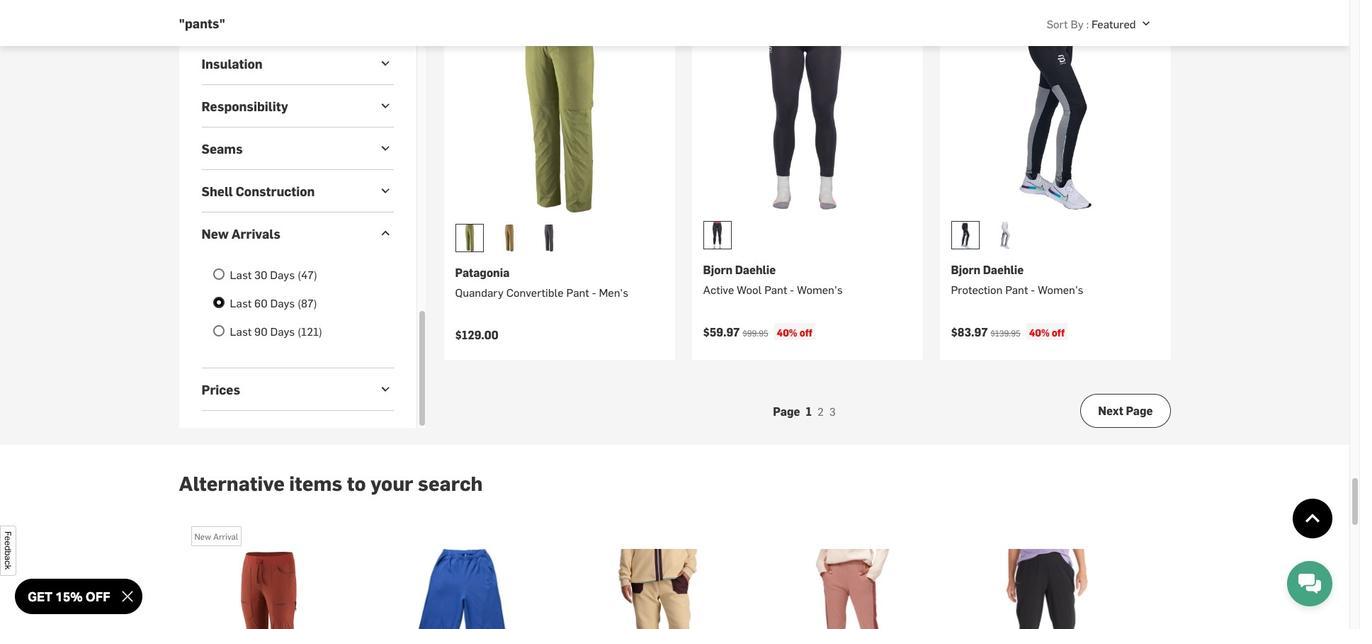 Task type: vqa. For each thing, say whether or not it's contained in the screenshot.
Bjorn in Bjorn Daehlie Active Wool Pant - Women's
yes



Task type: describe. For each thing, give the bounding box(es) containing it.
next page
[[1098, 403, 1153, 418]]

bjorn daehlie protection pant - women's
[[951, 261, 1084, 297]]

3 link
[[829, 402, 836, 419]]

"pants"
[[179, 14, 225, 32]]

last for last 90 days (121)
[[230, 323, 252, 339]]

search
[[418, 469, 483, 496]]

women's inside bjorn daehlie protection pant - women's
[[1038, 281, 1084, 297]]

classic tan image
[[495, 224, 523, 252]]

buckhorn green image
[[455, 224, 484, 252]]

to
[[347, 469, 366, 496]]

arrival
[[213, 531, 238, 542]]

bjorn daehlie active wool pant - women's
[[703, 261, 843, 297]]

new arrival
[[194, 531, 238, 542]]

$59.97 $99.95
[[703, 324, 768, 339]]

last 60 days (87)
[[230, 295, 317, 310]]

seams button
[[202, 127, 394, 169]]

new arrivals button
[[202, 212, 394, 254]]

new arrivals
[[202, 224, 280, 242]]

insulation
[[202, 54, 263, 72]]

women's inside bjorn daehlie active wool pant - women's
[[797, 281, 843, 297]]

40% for women's
[[1029, 326, 1050, 339]]

active
[[703, 281, 734, 297]]

patagonia
[[455, 264, 510, 280]]

(87)
[[298, 295, 317, 310]]

arrivals
[[231, 224, 280, 242]]

daehlie for pant
[[983, 261, 1024, 277]]

90
[[254, 323, 268, 339]]

your
[[370, 469, 413, 496]]

(47)
[[298, 266, 317, 282]]

off for -
[[800, 326, 813, 339]]

seams
[[202, 139, 243, 157]]

1
[[806, 403, 812, 419]]

insulation button
[[202, 42, 394, 84]]

1 horizontal spatial page
[[1126, 403, 1153, 418]]

pant for quandary convertible pant - men's
[[566, 284, 589, 300]]

30
[[254, 266, 267, 282]]

days for (121)
[[270, 323, 295, 339]]

men's
[[599, 284, 629, 300]]

40% off for -
[[777, 326, 813, 339]]

2
[[817, 403, 824, 419]]

last 90 days (121)
[[230, 323, 322, 339]]

last for last 60 days (87)
[[230, 295, 252, 310]]

protection
[[951, 281, 1003, 297]]

responsibility
[[202, 97, 288, 115]]

alternative
[[179, 469, 285, 496]]

prices button
[[202, 368, 394, 410]]

$99.95
[[743, 327, 768, 339]]

quandary jogger - women's image
[[191, 552, 347, 629]]

- for protection pant - women's
[[1031, 281, 1035, 297]]

nine iron image
[[703, 221, 731, 249]]

protection pant - women's image
[[951, 1, 1159, 221]]

sort by : featured
[[1047, 15, 1136, 31]]

$129.00
[[455, 327, 499, 342]]

pant for protection pant - women's
[[1005, 281, 1028, 297]]

tinsley baggy high rise pant - women's image
[[1167, 549, 1323, 629]]

convertible
[[506, 284, 564, 300]]

featured
[[1092, 15, 1136, 31]]

by
[[1071, 15, 1084, 31]]



Task type: locate. For each thing, give the bounding box(es) containing it.
2 off from the left
[[1052, 326, 1065, 339]]

40% off
[[777, 326, 813, 339], [1029, 326, 1065, 339]]

bjorn for bjorn daehlie protection pant - women's
[[951, 261, 981, 277]]

pant inside bjorn daehlie protection pant - women's
[[1005, 281, 1028, 297]]

last for last 30 days (47)
[[230, 266, 252, 282]]

0 horizontal spatial off
[[800, 326, 813, 339]]

0 horizontal spatial bjorn
[[703, 261, 733, 277]]

daehlie up protection
[[983, 261, 1024, 277]]

$83.97 $139.95
[[951, 324, 1021, 339]]

bjorn for bjorn daehlie active wool pant - women's
[[703, 261, 733, 277]]

2 vertical spatial last
[[230, 323, 252, 339]]

2 link
[[817, 402, 824, 419]]

1 last from the top
[[230, 266, 252, 282]]

last left 60
[[230, 295, 252, 310]]

1 horizontal spatial -
[[790, 281, 794, 297]]

quandary convertible pant - men's image
[[455, 4, 663, 224]]

bjorn inside bjorn daehlie protection pant - women's
[[951, 261, 981, 277]]

- inside bjorn daehlie protection pant - women's
[[1031, 281, 1035, 297]]

days right 90
[[270, 323, 295, 339]]

1 40% from the left
[[777, 326, 797, 339]]

days right 30
[[270, 266, 295, 282]]

0 horizontal spatial page
[[773, 403, 800, 419]]

days right 60
[[270, 295, 295, 310]]

2 last from the top
[[230, 295, 252, 310]]

0 vertical spatial last
[[230, 266, 252, 282]]

wool
[[737, 281, 762, 297]]

40% right $139.95
[[1029, 326, 1050, 339]]

1 off from the left
[[800, 326, 813, 339]]

last 30 days (47)
[[230, 266, 317, 282]]

2 daehlie from the left
[[983, 261, 1024, 277]]

0 horizontal spatial women's
[[797, 281, 843, 297]]

0 horizontal spatial 40% off
[[777, 326, 813, 339]]

page 1 2 3
[[773, 403, 836, 419]]

$139.95
[[991, 327, 1021, 339]]

- inside patagonia quandary convertible pant - men's
[[592, 284, 596, 300]]

$83.97
[[951, 324, 988, 339]]

new inside "dropdown button"
[[202, 224, 229, 242]]

prices
[[202, 380, 240, 398]]

1 bjorn from the left
[[703, 261, 733, 277]]

sort
[[1047, 15, 1068, 31]]

days
[[270, 266, 295, 282], [270, 295, 295, 310], [270, 323, 295, 339]]

page right next
[[1126, 403, 1153, 418]]

construction
[[236, 182, 315, 200]]

0 vertical spatial days
[[270, 266, 295, 282]]

off right $139.95
[[1052, 326, 1065, 339]]

next page link
[[1081, 394, 1171, 428]]

quandary
[[455, 284, 504, 300]]

- right wool
[[790, 281, 794, 297]]

40% off for women's
[[1029, 326, 1065, 339]]

:
[[1086, 15, 1089, 31]]

warm down pant - women's image
[[386, 549, 542, 629]]

list
[[213, 260, 382, 345]]

daehlie up wool
[[735, 261, 776, 277]]

patagonia quandary convertible pant - men's
[[455, 264, 629, 300]]

40% off right $99.95
[[777, 326, 813, 339]]

2 bjorn from the left
[[951, 261, 981, 277]]

off right $99.95
[[800, 326, 813, 339]]

1 horizontal spatial daehlie
[[983, 261, 1024, 277]]

pant right protection
[[1005, 281, 1028, 297]]

1 horizontal spatial pant
[[765, 281, 787, 297]]

last
[[230, 266, 252, 282], [230, 295, 252, 310], [230, 323, 252, 339]]

1 horizontal spatial off
[[1052, 326, 1065, 339]]

- right protection
[[1031, 281, 1035, 297]]

1 horizontal spatial bjorn
[[951, 261, 981, 277]]

1 days from the top
[[270, 266, 295, 282]]

40% for -
[[777, 326, 797, 339]]

last left 90
[[230, 323, 252, 339]]

new left arrival
[[194, 531, 211, 542]]

3
[[829, 403, 836, 419]]

bjorn up active
[[703, 261, 733, 277]]

1 vertical spatial new
[[194, 531, 211, 542]]

shell construction button
[[202, 170, 394, 212]]

- inside bjorn daehlie active wool pant - women's
[[790, 281, 794, 297]]

shell
[[202, 182, 233, 200]]

new left arrivals
[[202, 224, 229, 242]]

3 days from the top
[[270, 323, 295, 339]]

pant left the men's
[[566, 284, 589, 300]]

new arrival link
[[191, 526, 347, 629]]

2 women's from the left
[[1038, 281, 1084, 297]]

off
[[800, 326, 813, 339], [1052, 326, 1065, 339]]

bjorn up protection
[[951, 261, 981, 277]]

forge grey image
[[535, 224, 563, 252]]

bjorn inside bjorn daehlie active wool pant - women's
[[703, 261, 733, 277]]

daehlie inside bjorn daehlie active wool pant - women's
[[735, 261, 776, 277]]

$59.97
[[703, 324, 740, 339]]

next
[[1098, 403, 1123, 418]]

active wool pant - women's image
[[703, 1, 911, 221]]

1 horizontal spatial 40% off
[[1029, 326, 1065, 339]]

items
[[289, 469, 343, 496]]

2 40% from the left
[[1029, 326, 1050, 339]]

days for (87)
[[270, 295, 295, 310]]

thermal jogger - women's image
[[777, 549, 932, 629]]

0 horizontal spatial pant
[[566, 284, 589, 300]]

-
[[790, 281, 794, 297], [1031, 281, 1035, 297], [592, 284, 596, 300]]

pant right wool
[[765, 281, 787, 297]]

60
[[254, 295, 268, 310]]

shell construction
[[202, 182, 315, 200]]

feedback image
[[0, 526, 16, 576]]

- left the men's
[[592, 284, 596, 300]]

quiet grey image
[[991, 221, 1019, 249]]

page
[[1126, 403, 1153, 418], [773, 403, 800, 419]]

1 horizontal spatial women's
[[1038, 281, 1084, 297]]

1 vertical spatial last
[[230, 295, 252, 310]]

daehlie for wool
[[735, 261, 776, 277]]

2 40% off from the left
[[1029, 326, 1065, 339]]

off for women's
[[1052, 326, 1065, 339]]

elda crop pant - women's image
[[972, 549, 1128, 629]]

daehlie inside bjorn daehlie protection pant - women's
[[983, 261, 1024, 277]]

last left 30
[[230, 266, 252, 282]]

1 vertical spatial days
[[270, 295, 295, 310]]

0 horizontal spatial 40%
[[777, 326, 797, 339]]

2 days from the top
[[270, 295, 295, 310]]

open chat image
[[1299, 574, 1321, 594]]

responsibility button
[[202, 85, 394, 127]]

40% off right $139.95
[[1029, 326, 1065, 339]]

1 40% off from the left
[[777, 326, 813, 339]]

1 women's from the left
[[797, 281, 843, 297]]

black image
[[951, 221, 979, 249]]

new
[[202, 224, 229, 242], [194, 531, 211, 542]]

0 horizontal spatial daehlie
[[735, 261, 776, 277]]

daehlie
[[735, 261, 776, 277], [983, 261, 1024, 277]]

new for new arrivals
[[202, 224, 229, 242]]

ane pile pant - women's image
[[581, 549, 737, 629]]

alternative items to your search
[[179, 469, 483, 496]]

days for (47)
[[270, 266, 295, 282]]

1 horizontal spatial 40%
[[1029, 326, 1050, 339]]

bjorn
[[703, 261, 733, 277], [951, 261, 981, 277]]

1 daehlie from the left
[[735, 261, 776, 277]]

pant inside patagonia quandary convertible pant - men's
[[566, 284, 589, 300]]

2 horizontal spatial -
[[1031, 281, 1035, 297]]

2 horizontal spatial pant
[[1005, 281, 1028, 297]]

pant
[[765, 281, 787, 297], [1005, 281, 1028, 297], [566, 284, 589, 300]]

40%
[[777, 326, 797, 339], [1029, 326, 1050, 339]]

women's
[[797, 281, 843, 297], [1038, 281, 1084, 297]]

0 vertical spatial new
[[202, 224, 229, 242]]

2 vertical spatial days
[[270, 323, 295, 339]]

3 last from the top
[[230, 323, 252, 339]]

list containing last 30 days (47)
[[213, 260, 382, 345]]

pant inside bjorn daehlie active wool pant - women's
[[765, 281, 787, 297]]

(121)
[[298, 323, 322, 339]]

- for quandary convertible pant - men's
[[592, 284, 596, 300]]

40% right $99.95
[[777, 326, 797, 339]]

page left 1
[[773, 403, 800, 419]]

new for new arrival
[[194, 531, 211, 542]]

0 horizontal spatial -
[[592, 284, 596, 300]]



